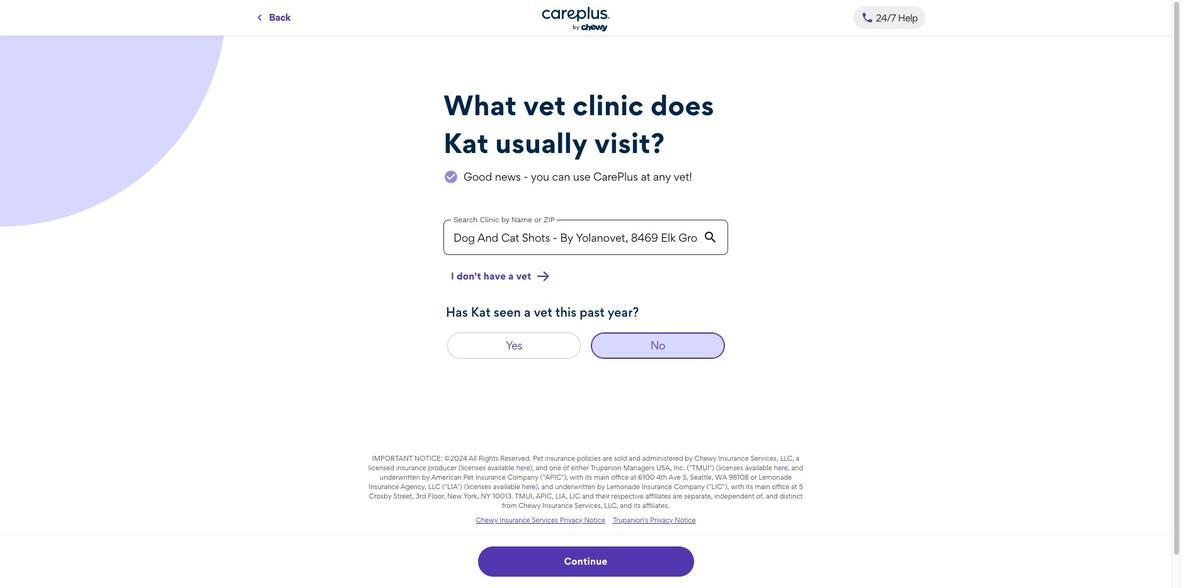Task type: locate. For each thing, give the bounding box(es) containing it.
lemonade inside ), and underwritten by lemonade insurance company ("lic"), with its main office at 5 crosby street, 3rd floor, new york, ny 10013. tmui, apic, lia, lic and their respective affiliates are separate, independent of, and distinct from chewy insurance services, llc, and its affiliates.
[[607, 483, 640, 491]]

by inside ), and underwritten by lemonade insurance company ("lic"), with its main office at 5 crosby street, 3rd floor, new york, ny 10013. tmui, apic, lia, lic and their respective affiliates are separate, independent of, and distinct from chewy insurance services, llc, and its affiliates.
[[597, 483, 605, 491]]

2 horizontal spatial by
[[685, 454, 693, 463]]

vet up usually
[[523, 88, 566, 122]]

underwritten inside the , and underwritten by american pet insurance company ("apic"), with its main office at 6100 4th ave s, seattle, wa 98108 or lemonade insurance agency, llc ("lia") (licenses available
[[380, 473, 420, 482]]

notice down separate,
[[675, 516, 696, 525]]

underwritten up 'agency,'
[[380, 473, 420, 482]]

0 horizontal spatial llc,
[[604, 502, 618, 510]]

insurance
[[545, 454, 575, 463], [396, 464, 426, 473]]

lemonade up the respective in the bottom of the page
[[607, 483, 640, 491]]

seattle,
[[690, 473, 714, 482]]

0 horizontal spatial are
[[603, 454, 612, 463]]

0 vertical spatial its
[[585, 473, 592, 482]]

vet
[[523, 88, 566, 122], [516, 270, 531, 282], [534, 305, 552, 320]]

can
[[552, 170, 570, 183]]

agency,
[[401, 483, 427, 491]]

a inside button
[[508, 270, 514, 282]]

0 horizontal spatial main
[[594, 473, 609, 482]]

0 vertical spatial kat
[[444, 126, 489, 160]]

1 vertical spatial office
[[772, 483, 790, 491]]

at inside content element
[[641, 170, 651, 183]]

0 vertical spatial chewy
[[695, 454, 717, 463]]

1 vertical spatial lemonade
[[607, 483, 640, 491]]

privacy up lemonade's
[[560, 516, 583, 525]]

privacy for trupanion's privacy notice
[[650, 516, 673, 525]]

0 horizontal spatial underwritten
[[380, 473, 420, 482]]

vet right "have"
[[516, 270, 531, 282]]

0 vertical spatial pet
[[533, 454, 543, 463]]

0 horizontal spatial chewy
[[476, 516, 498, 525]]

4th
[[657, 473, 667, 482]]

i don't have a vet button
[[444, 265, 557, 288]]

office down trupanion
[[611, 473, 629, 482]]

floor,
[[428, 492, 446, 501]]

1 vertical spatial with
[[731, 483, 744, 491]]

24/7
[[876, 12, 896, 24]]

(licenses down the all at the bottom left of page
[[459, 464, 486, 473]]

services, down lic
[[575, 502, 603, 510]]

insurance down important notice: © 2024
[[396, 464, 426, 473]]

1 horizontal spatial llc,
[[780, 454, 794, 463]]

0 vertical spatial services,
[[751, 454, 779, 463]]

1 horizontal spatial main
[[755, 483, 770, 491]]

0 vertical spatial underwritten
[[380, 473, 420, 482]]

by for floor,
[[597, 483, 605, 491]]

0 horizontal spatial with
[[570, 473, 583, 482]]

0 vertical spatial company
[[508, 473, 538, 482]]

(licenses up the york,
[[464, 483, 491, 491]]

lemonade down ,
[[759, 473, 792, 482]]

pet right reserved.
[[533, 454, 543, 463]]

1 vertical spatial ),
[[536, 483, 540, 491]]

2 horizontal spatial its
[[746, 483, 753, 491]]

2 horizontal spatial at
[[791, 483, 797, 491]]

10013.
[[493, 492, 513, 501]]

0 horizontal spatial ),
[[530, 464, 534, 473]]

services, up the or
[[751, 454, 779, 463]]

with down 98108
[[731, 483, 744, 491]]

1 horizontal spatial company
[[674, 483, 705, 491]]

0 vertical spatial main
[[594, 473, 609, 482]]

kat
[[444, 126, 489, 160], [471, 305, 491, 320]]

0 vertical spatial llc,
[[780, 454, 794, 463]]

sold
[[614, 454, 627, 463]]

with
[[570, 473, 583, 482], [731, 483, 744, 491]]

company up tmui,
[[508, 473, 538, 482]]

1 horizontal spatial ),
[[536, 483, 540, 491]]

98108
[[729, 473, 749, 482]]

kat up the good
[[444, 126, 489, 160]]

services,
[[751, 454, 779, 463], [575, 502, 603, 510]]

1 horizontal spatial lemonade
[[759, 473, 792, 482]]

usually
[[495, 126, 588, 160]]

0 vertical spatial are
[[603, 454, 612, 463]]

here link down reserved.
[[516, 464, 530, 473]]

0 vertical spatial at
[[641, 170, 651, 183]]

2 horizontal spatial chewy
[[695, 454, 717, 463]]

0 horizontal spatial lemonade
[[607, 483, 640, 491]]

2 vertical spatial at
[[791, 483, 797, 491]]

("lic"),
[[707, 483, 729, 491]]

you
[[531, 170, 550, 183]]

1 horizontal spatial chewy
[[519, 502, 541, 510]]

1 vertical spatial kat
[[471, 305, 491, 320]]

llc, down their
[[604, 502, 618, 510]]

here link
[[516, 464, 530, 473], [774, 464, 788, 473], [522, 483, 536, 491]]

wa
[[715, 473, 727, 482]]

main
[[594, 473, 609, 482], [755, 483, 770, 491]]

and up managers
[[629, 454, 641, 463]]

llc, up ,
[[780, 454, 794, 463]]

lemonade inside the , and underwritten by american pet insurance company ("apic"), with its main office at 6100 4th ave s, seattle, wa 98108 or lemonade insurance agency, llc ("lia") (licenses available
[[759, 473, 792, 482]]

1 vertical spatial by
[[422, 473, 430, 482]]

0 horizontal spatial insurance
[[396, 464, 426, 473]]

pet inside the , and underwritten by american pet insurance company ("apic"), with its main office at 6100 4th ave s, seattle, wa 98108 or lemonade insurance agency, llc ("lia") (licenses available
[[463, 473, 474, 482]]

1 vertical spatial llc,
[[604, 502, 618, 510]]

available
[[488, 464, 515, 473], [745, 464, 772, 473], [493, 483, 520, 491]]

by up inc.
[[685, 454, 693, 463]]

at left any
[[641, 170, 651, 183]]

5
[[799, 483, 803, 491]]

are up trupanion
[[603, 454, 612, 463]]

0 vertical spatial by
[[685, 454, 693, 463]]

vet inside button
[[516, 270, 531, 282]]

tmui,
[[515, 492, 534, 501]]

0 horizontal spatial by
[[422, 473, 430, 482]]

company
[[508, 473, 538, 482], [674, 483, 705, 491]]

chewy
[[695, 454, 717, 463], [519, 502, 541, 510], [476, 516, 498, 525]]

underwritten inside ), and underwritten by lemonade insurance company ("lic"), with its main office at 5 crosby street, 3rd floor, new york, ny 10013. tmui, apic, lia, lic and their respective affiliates are separate, independent of, and distinct from chewy insurance services, llc, and its affiliates.
[[555, 483, 595, 491]]

notice up lemonade's privacy notice
[[584, 516, 605, 525]]

chewy down ny
[[476, 516, 498, 525]]

1 horizontal spatial privacy
[[583, 533, 606, 542]]

by inside "all rights reserved. pet insurance policies are sold and administered by chewy insurance services, llc, a licensed insurance producer (licenses available"
[[685, 454, 693, 463]]

1 horizontal spatial by
[[597, 483, 605, 491]]

and
[[629, 454, 641, 463], [536, 464, 548, 473], [792, 464, 803, 473], [542, 483, 553, 491], [582, 492, 594, 501], [766, 492, 778, 501], [620, 502, 632, 510]]

0 horizontal spatial a
[[508, 270, 514, 282]]

here ), and one of either trupanion managers usa, inc. ("tmui") (licenses available here
[[516, 464, 788, 473]]

insurance down 'lia,'
[[542, 502, 573, 510]]

privacy for lemonade's privacy notice
[[583, 533, 606, 542]]

0 horizontal spatial pet
[[463, 473, 474, 482]]

1 vertical spatial company
[[674, 483, 705, 491]]

with down the either
[[570, 473, 583, 482]]

a inside option group
[[524, 305, 531, 320]]

company down s,
[[674, 483, 705, 491]]

main up of,
[[755, 483, 770, 491]]

2 vertical spatial a
[[796, 454, 800, 463]]

), up 'apic,'
[[536, 483, 540, 491]]

2 horizontal spatial privacy
[[650, 516, 673, 525]]

kat right has
[[471, 305, 491, 320]]

a up 5 at the right bottom of page
[[796, 454, 800, 463]]

yes
[[506, 339, 522, 352]]

2 vertical spatial chewy
[[476, 516, 498, 525]]

its down the respective in the bottom of the page
[[634, 502, 641, 510]]

main down trupanion
[[594, 473, 609, 482]]

privacy inside lemonade's privacy notice link
[[583, 533, 606, 542]]

24/7 help
[[876, 12, 918, 24]]

2 vertical spatial its
[[634, 502, 641, 510]]

has kat seen a vet this past year? option group
[[444, 304, 728, 360]]

chewy health insurance careplus logo image
[[542, 7, 610, 31]]

office
[[611, 473, 629, 482], [772, 483, 790, 491]]

insurance
[[718, 454, 749, 463], [475, 473, 506, 482], [369, 483, 399, 491], [642, 483, 672, 491], [542, 502, 573, 510], [500, 516, 530, 525]]

("lia")
[[442, 483, 462, 491]]

0 horizontal spatial services,
[[575, 502, 603, 510]]

have
[[484, 270, 506, 282]]

chewy insurance services privacy notice link
[[476, 516, 605, 525]]

at left 5 at the right bottom of page
[[791, 483, 797, 491]]

1 horizontal spatial at
[[641, 170, 651, 183]]

content element
[[444, 86, 728, 391]]

vet left this
[[534, 305, 552, 320]]

1 horizontal spatial pet
[[533, 454, 543, 463]]

1 horizontal spatial a
[[524, 305, 531, 320]]

1 vertical spatial main
[[755, 483, 770, 491]]

crosby
[[369, 492, 392, 501]]

1 horizontal spatial with
[[731, 483, 744, 491]]

1 vertical spatial pet
[[463, 473, 474, 482]]

privacy down affiliates.
[[650, 516, 673, 525]]

company inside the , and underwritten by american pet insurance company ("apic"), with its main office at 6100 4th ave s, seattle, wa 98108 or lemonade insurance agency, llc ("lia") (licenses available
[[508, 473, 538, 482]]

here link up distinct
[[774, 464, 788, 473]]

pet up the york,
[[463, 473, 474, 482]]

here link up tmui,
[[522, 483, 536, 491]]

0 horizontal spatial its
[[585, 473, 592, 482]]

by inside the , and underwritten by american pet insurance company ("apic"), with its main office at 6100 4th ave s, seattle, wa 98108 or lemonade insurance agency, llc ("lia") (licenses available
[[422, 473, 430, 482]]

1 vertical spatial chewy
[[519, 502, 541, 510]]

1 horizontal spatial notice
[[607, 533, 628, 542]]

1 vertical spatial are
[[673, 492, 683, 501]]

news
[[495, 170, 521, 183]]

available down the "rights"
[[488, 464, 515, 473]]

), down reserved.
[[530, 464, 534, 473]]

affiliates
[[646, 492, 671, 501]]

here for here
[[522, 483, 536, 491]]

insurance inside chewy insurance services privacy notice link
[[500, 516, 530, 525]]

its
[[585, 473, 592, 482], [746, 483, 753, 491], [634, 502, 641, 510]]

company inside ), and underwritten by lemonade insurance company ("lic"), with its main office at 5 crosby street, 3rd floor, new york, ny 10013. tmui, apic, lia, lic and their respective affiliates are separate, independent of, and distinct from chewy insurance services, llc, and its affiliates.
[[674, 483, 705, 491]]

a right seen on the left
[[524, 305, 531, 320]]

underwritten for agency,
[[380, 473, 420, 482]]

at down managers
[[631, 473, 637, 482]]

privacy inside trupanion's privacy notice link
[[650, 516, 673, 525]]

2 vertical spatial vet
[[534, 305, 552, 320]]

2 horizontal spatial a
[[796, 454, 800, 463]]

insurance up one
[[545, 454, 575, 463]]

by up their
[[597, 483, 605, 491]]

underwritten up lic
[[555, 483, 595, 491]]

available up '10013.'
[[493, 483, 520, 491]]

0 horizontal spatial company
[[508, 473, 538, 482]]

its down the either
[[585, 473, 592, 482]]

and inside the , and underwritten by american pet insurance company ("apic"), with its main office at 6100 4th ave s, seattle, wa 98108 or lemonade insurance agency, llc ("lia") (licenses available
[[792, 464, 803, 473]]

0 vertical spatial insurance
[[545, 454, 575, 463]]

and left one
[[536, 464, 548, 473]]

("apic"),
[[540, 473, 568, 482]]

insurance inside "all rights reserved. pet insurance policies are sold and administered by chewy insurance services, llc, a licensed insurance producer (licenses available"
[[718, 454, 749, 463]]

2 horizontal spatial notice
[[675, 516, 696, 525]]

and up 'apic,'
[[542, 483, 553, 491]]

chewy up ("tmui")
[[695, 454, 717, 463]]

a
[[508, 270, 514, 282], [524, 305, 531, 320], [796, 454, 800, 463]]

a right "have"
[[508, 270, 514, 282]]

1 horizontal spatial are
[[673, 492, 683, 501]]

0 vertical spatial a
[[508, 270, 514, 282]]

0 horizontal spatial at
[[631, 473, 637, 482]]

no
[[651, 339, 665, 352]]

lemonade
[[759, 473, 792, 482], [607, 483, 640, 491]]

this
[[556, 305, 577, 320]]

notice down trupanion's
[[607, 533, 628, 542]]

at
[[641, 170, 651, 183], [631, 473, 637, 482], [791, 483, 797, 491]]

rights
[[479, 454, 499, 463]]

a for seen
[[524, 305, 531, 320]]

0 horizontal spatial privacy
[[560, 516, 583, 525]]

available inside "all rights reserved. pet insurance policies are sold and administered by chewy insurance services, llc, a licensed insurance producer (licenses available"
[[488, 464, 515, 473]]

office up distinct
[[772, 483, 790, 491]]

1 horizontal spatial underwritten
[[555, 483, 595, 491]]

None text field
[[444, 220, 728, 255]]

trupanion's privacy notice link
[[613, 516, 696, 525]]

1 horizontal spatial office
[[772, 483, 790, 491]]

1 vertical spatial vet
[[516, 270, 531, 282]]

available up the or
[[745, 464, 772, 473]]

1 vertical spatial underwritten
[[555, 483, 595, 491]]

notice
[[584, 516, 605, 525], [675, 516, 696, 525], [607, 533, 628, 542]]

0 vertical spatial vet
[[523, 88, 566, 122]]

office inside ), and underwritten by lemonade insurance company ("lic"), with its main office at 5 crosby street, 3rd floor, new york, ny 10013. tmui, apic, lia, lic and their respective affiliates are separate, independent of, and distinct from chewy insurance services, llc, and its affiliates.
[[772, 483, 790, 491]]

0 horizontal spatial office
[[611, 473, 629, 482]]

1 vertical spatial a
[[524, 305, 531, 320]]

0 vertical spatial lemonade
[[759, 473, 792, 482]]

underwritten
[[380, 473, 420, 482], [555, 483, 595, 491]]

careplus
[[594, 170, 638, 183]]

from
[[502, 502, 517, 510]]

by up llc
[[422, 473, 430, 482]]

insurance up 98108
[[718, 454, 749, 463]]

2 vertical spatial by
[[597, 483, 605, 491]]

lemonade's
[[543, 533, 581, 542]]

vet for seen
[[534, 305, 552, 320]]

vet inside the what vet clinic does kat usually visit?
[[523, 88, 566, 122]]

0 vertical spatial office
[[611, 473, 629, 482]]

privacy up continue
[[583, 533, 606, 542]]

office inside the , and underwritten by american pet insurance company ("apic"), with its main office at 6100 4th ave s, seattle, wa 98108 or lemonade insurance agency, llc ("lia") (licenses available
[[611, 473, 629, 482]]

are
[[603, 454, 612, 463], [673, 492, 683, 501]]

vet inside option group
[[534, 305, 552, 320]]

here up tmui,
[[522, 483, 536, 491]]

0 vertical spatial with
[[570, 473, 583, 482]]

1 vertical spatial services,
[[575, 502, 603, 510]]

1 vertical spatial at
[[631, 473, 637, 482]]

of,
[[756, 492, 764, 501]]

privacy inside chewy insurance services privacy notice link
[[560, 516, 583, 525]]

trupanion's
[[613, 516, 649, 525]]

are down ave
[[673, 492, 683, 501]]

chewy down tmui,
[[519, 502, 541, 510]]

1 horizontal spatial services,
[[751, 454, 779, 463]]

insurance down from
[[500, 516, 530, 525]]

and right ,
[[792, 464, 803, 473]]

past
[[580, 305, 605, 320]]

here down reserved.
[[516, 464, 530, 473]]

its down the or
[[746, 483, 753, 491]]

pet inside "all rights reserved. pet insurance policies are sold and administered by chewy insurance services, llc, a licensed insurance producer (licenses available"
[[533, 454, 543, 463]]

chewy insurance services privacy notice
[[476, 516, 605, 525]]

here for here ), and one of either trupanion managers usa, inc. ("tmui") (licenses available here
[[516, 464, 530, 473]]

pet
[[533, 454, 543, 463], [463, 473, 474, 482]]



Task type: vqa. For each thing, say whether or not it's contained in the screenshot.
left at
yes



Task type: describe. For each thing, give the bounding box(es) containing it.
use
[[573, 170, 591, 183]]

(licenses up wa
[[716, 464, 744, 473]]

street,
[[393, 492, 414, 501]]

services, inside "all rights reserved. pet insurance policies are sold and administered by chewy insurance services, llc, a licensed insurance producer (licenses available"
[[751, 454, 779, 463]]

licensed
[[368, 464, 394, 473]]

american
[[431, 473, 462, 482]]

kat inside the what vet clinic does kat usually visit?
[[444, 126, 489, 160]]

and down the respective in the bottom of the page
[[620, 502, 632, 510]]

services
[[532, 516, 558, 525]]

with inside ), and underwritten by lemonade insurance company ("lic"), with its main office at 5 crosby street, 3rd floor, new york, ny 10013. tmui, apic, lia, lic and their respective affiliates are separate, independent of, and distinct from chewy insurance services, llc, and its affiliates.
[[731, 483, 744, 491]]

trupanion
[[590, 464, 622, 473]]

respective
[[611, 492, 644, 501]]

either
[[571, 464, 589, 473]]

help
[[898, 12, 918, 24]]

and right lic
[[582, 492, 594, 501]]

llc
[[428, 483, 441, 491]]

policies
[[577, 454, 601, 463]]

main inside ), and underwritten by lemonade insurance company ("lic"), with its main office at 5 crosby street, 3rd floor, new york, ny 10013. tmui, apic, lia, lic and their respective affiliates are separate, independent of, and distinct from chewy insurance services, llc, and its affiliates.
[[755, 483, 770, 491]]

distinct
[[780, 492, 803, 501]]

i don't have a vet
[[451, 270, 531, 282]]

all rights reserved. pet insurance policies are sold and administered by chewy insurance services, llc, a licensed insurance producer (licenses available
[[368, 454, 800, 473]]

their
[[596, 492, 610, 501]]

what vet clinic does kat usually visit?
[[444, 88, 714, 160]]

24/7 help button
[[853, 6, 926, 29]]

of
[[563, 464, 569, 473]]

has kat seen a vet this past year?
[[446, 305, 639, 320]]

inc.
[[674, 464, 685, 473]]

lic
[[570, 492, 580, 501]]

important notice: © 2024
[[372, 454, 467, 463]]

any
[[653, 170, 671, 183]]

york,
[[464, 492, 479, 501]]

(licenses inside "all rights reserved. pet insurance policies are sold and administered by chewy insurance services, llc, a licensed insurance producer (licenses available"
[[459, 464, 486, 473]]

good
[[464, 170, 492, 183]]

, and underwritten by american pet insurance company ("apic"), with its main office at 6100 4th ave s, seattle, wa 98108 or lemonade insurance agency, llc ("lia") (licenses available
[[369, 464, 803, 491]]

visit?
[[594, 126, 665, 160]]

apic,
[[536, 492, 554, 501]]

), and underwritten by lemonade insurance company ("lic"), with its main office at 5 crosby street, 3rd floor, new york, ny 10013. tmui, apic, lia, lic and their respective affiliates are separate, independent of, and distinct from chewy insurance services, llc, and its affiliates.
[[369, 483, 803, 510]]

has
[[446, 305, 468, 320]]

services, inside ), and underwritten by lemonade insurance company ("lic"), with its main office at 5 crosby street, 3rd floor, new york, ny 10013. tmui, apic, lia, lic and their respective affiliates are separate, independent of, and distinct from chewy insurance services, llc, and its affiliates.
[[575, 502, 603, 510]]

1 vertical spatial insurance
[[396, 464, 426, 473]]

-
[[524, 170, 528, 183]]

2024
[[450, 454, 467, 463]]

usa,
[[656, 464, 672, 473]]

good news - you can use careplus at any vet!
[[464, 170, 692, 183]]

ny
[[481, 492, 491, 501]]

ave
[[669, 473, 681, 482]]

lia,
[[556, 492, 568, 501]]

llc, inside "all rights reserved. pet insurance policies are sold and administered by chewy insurance services, llc, a licensed insurance producer (licenses available"
[[780, 454, 794, 463]]

lemonade's privacy notice link
[[476, 533, 696, 542]]

clinic
[[573, 88, 644, 122]]

(licenses inside the , and underwritten by american pet insurance company ("apic"), with its main office at 6100 4th ave s, seattle, wa 98108 or lemonade insurance agency, llc ("lia") (licenses available
[[464, 483, 491, 491]]

notice:
[[414, 454, 443, 463]]

reserved.
[[500, 454, 531, 463]]

continue button
[[478, 547, 694, 577]]

a inside "all rights reserved. pet insurance policies are sold and administered by chewy insurance services, llc, a licensed insurance producer (licenses available"
[[796, 454, 800, 463]]

continue
[[564, 556, 608, 568]]

notice for trupanion's privacy notice
[[675, 516, 696, 525]]

don't
[[457, 270, 481, 282]]

one
[[549, 464, 561, 473]]

lemonade's privacy notice
[[543, 533, 628, 542]]

insurance down the "rights"
[[475, 473, 506, 482]]

all
[[469, 454, 477, 463]]

), inside ), and underwritten by lemonade insurance company ("lic"), with its main office at 5 crosby street, 3rd floor, new york, ny 10013. tmui, apic, lia, lic and their respective affiliates are separate, independent of, and distinct from chewy insurance services, llc, and its affiliates.
[[536, 483, 540, 491]]

a for have
[[508, 270, 514, 282]]

producer
[[428, 464, 457, 473]]

what
[[444, 88, 517, 122]]

kat inside has kat seen a vet this past year? option group
[[471, 305, 491, 320]]

affiliates.
[[643, 502, 670, 510]]

main inside the , and underwritten by american pet insurance company ("apic"), with its main office at 6100 4th ave s, seattle, wa 98108 or lemonade insurance agency, llc ("lia") (licenses available
[[594, 473, 609, 482]]

at inside ), and underwritten by lemonade insurance company ("lic"), with its main office at 5 crosby street, 3rd floor, new york, ny 10013. tmui, apic, lia, lic and their respective affiliates are separate, independent of, and distinct from chewy insurance services, llc, and its affiliates.
[[791, 483, 797, 491]]

administered
[[643, 454, 683, 463]]

1 vertical spatial its
[[746, 483, 753, 491]]

are inside "all rights reserved. pet insurance policies are sold and administered by chewy insurance services, llc, a licensed insurance producer (licenses available"
[[603, 454, 612, 463]]

chewy inside ), and underwritten by lemonade insurance company ("lic"), with its main office at 5 crosby street, 3rd floor, new york, ny 10013. tmui, apic, lia, lic and their respective affiliates are separate, independent of, and distinct from chewy insurance services, llc, and its affiliates.
[[519, 502, 541, 510]]

insurance up affiliates
[[642, 483, 672, 491]]

at inside the , and underwritten by american pet insurance company ("apic"), with its main office at 6100 4th ave s, seattle, wa 98108 or lemonade insurance agency, llc ("lia") (licenses available
[[631, 473, 637, 482]]

notice for lemonade's privacy notice
[[607, 533, 628, 542]]

1 horizontal spatial its
[[634, 502, 641, 510]]

here up distinct
[[774, 464, 788, 473]]

independent
[[715, 492, 755, 501]]

its inside the , and underwritten by american pet insurance company ("apic"), with its main office at 6100 4th ave s, seattle, wa 98108 or lemonade insurance agency, llc ("lia") (licenses available
[[585, 473, 592, 482]]

and right of,
[[766, 492, 778, 501]]

by for s,
[[422, 473, 430, 482]]

and inside "all rights reserved. pet insurance policies are sold and administered by chewy insurance services, llc, a licensed insurance producer (licenses available"
[[629, 454, 641, 463]]

i
[[451, 270, 454, 282]]

underwritten for lia,
[[555, 483, 595, 491]]

with inside the , and underwritten by american pet insurance company ("apic"), with its main office at 6100 4th ave s, seattle, wa 98108 or lemonade insurance agency, llc ("lia") (licenses available
[[570, 473, 583, 482]]

seen
[[494, 305, 521, 320]]

vet!
[[674, 170, 692, 183]]

1 horizontal spatial insurance
[[545, 454, 575, 463]]

back
[[269, 11, 291, 23]]

trupanion's privacy notice
[[613, 516, 696, 525]]

available inside the , and underwritten by american pet insurance company ("apic"), with its main office at 6100 4th ave s, seattle, wa 98108 or lemonade insurance agency, llc ("lia") (licenses available
[[493, 483, 520, 491]]

chewy inside "all rights reserved. pet insurance policies are sold and administered by chewy insurance services, llc, a licensed insurance producer (licenses available"
[[695, 454, 717, 463]]

are inside ), and underwritten by lemonade insurance company ("lic"), with its main office at 5 crosby street, 3rd floor, new york, ny 10013. tmui, apic, lia, lic and their respective affiliates are separate, independent of, and distinct from chewy insurance services, llc, and its affiliates.
[[673, 492, 683, 501]]

("tmui")
[[687, 464, 714, 473]]

0 horizontal spatial notice
[[584, 516, 605, 525]]

,
[[788, 464, 790, 473]]

6100
[[638, 473, 655, 482]]

chewy inside chewy insurance services privacy notice link
[[476, 516, 498, 525]]

new
[[447, 492, 462, 501]]

important
[[372, 454, 413, 463]]

does
[[651, 88, 714, 122]]

vet for have
[[516, 270, 531, 282]]

insurance up crosby
[[369, 483, 399, 491]]

llc, inside ), and underwritten by lemonade insurance company ("lic"), with its main office at 5 crosby street, 3rd floor, new york, ny 10013. tmui, apic, lia, lic and their respective affiliates are separate, independent of, and distinct from chewy insurance services, llc, and its affiliates.
[[604, 502, 618, 510]]

year?
[[608, 305, 639, 320]]

©
[[445, 454, 450, 463]]

or
[[751, 473, 757, 482]]

s,
[[683, 473, 689, 482]]

0 vertical spatial ),
[[530, 464, 534, 473]]



